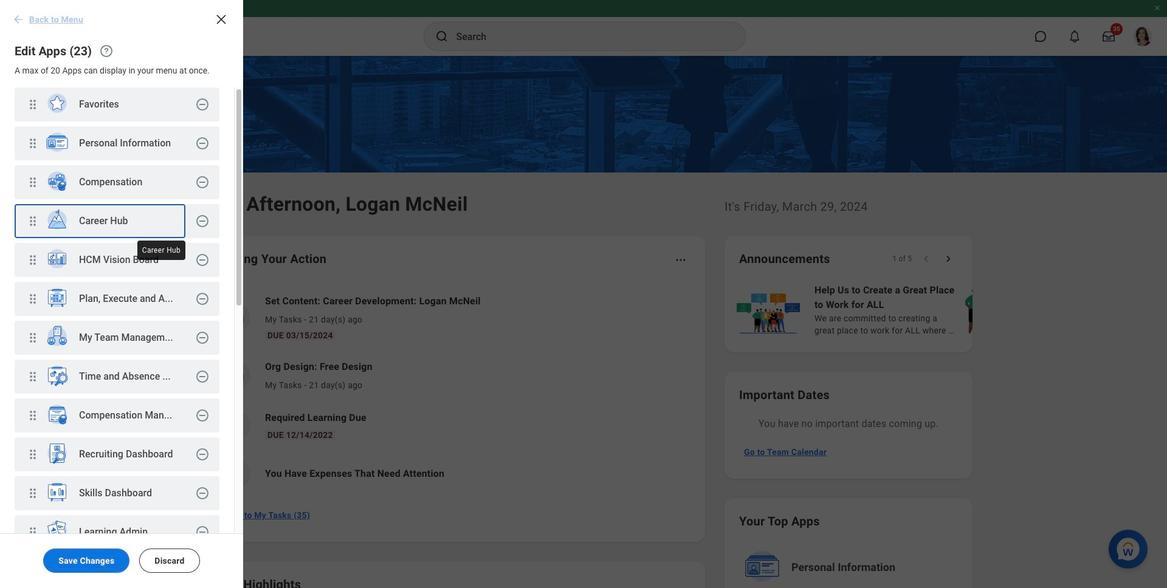 Task type: describe. For each thing, give the bounding box(es) containing it.
draggable vertical image for 7th list item
[[26, 331, 40, 345]]

12 list item from the top
[[15, 515, 219, 551]]

profile logan mcneil element
[[1126, 23, 1160, 50]]

8 list item from the top
[[15, 360, 219, 395]]

list inside global navigation dialog
[[0, 88, 234, 588]]

draggable vertical image for 6th list item from the top of the global navigation dialog
[[26, 292, 40, 306]]

draggable vertical image for fifth list item from the top
[[26, 253, 40, 267]]

arrow left image
[[12, 13, 24, 26]]

minus circle image for 2nd list item from the bottom
[[195, 486, 210, 501]]

global navigation dialog
[[0, 0, 243, 588]]

9 list item from the top
[[15, 399, 219, 434]]

minus circle image for fourth list item from the top
[[195, 214, 210, 229]]

chevron right small image
[[942, 253, 954, 265]]

1 list item from the top
[[15, 88, 219, 123]]

7 list item from the top
[[15, 321, 219, 356]]

search image
[[434, 29, 449, 44]]

x image
[[214, 12, 229, 27]]

minus circle image for 4th list item from the bottom of the global navigation dialog
[[195, 408, 210, 423]]

draggable vertical image for 2nd list item from the bottom
[[26, 486, 40, 501]]

4 list item from the top
[[15, 204, 219, 239]]

minus circle image for 1st list item from the top of the global navigation dialog
[[195, 97, 210, 112]]

minus circle image for first list item from the bottom of the global navigation dialog
[[195, 525, 210, 540]]

close environment banner image
[[1154, 4, 1161, 12]]

draggable vertical image for first list item from the bottom of the global navigation dialog
[[26, 525, 40, 540]]

inbox image
[[227, 308, 245, 326]]



Task type: locate. For each thing, give the bounding box(es) containing it.
inbox large image
[[1103, 30, 1115, 43]]

1 vertical spatial inbox image
[[214, 509, 226, 522]]

3 list item from the top
[[15, 165, 219, 201]]

1 draggable vertical image from the top
[[26, 97, 40, 112]]

draggable vertical image
[[26, 97, 40, 112], [26, 214, 40, 229], [26, 292, 40, 306], [26, 370, 40, 384], [26, 486, 40, 501]]

6 minus circle image from the top
[[195, 486, 210, 501]]

11 list item from the top
[[15, 477, 219, 512]]

1 minus circle image from the top
[[195, 97, 210, 112]]

5 draggable vertical image from the top
[[26, 486, 40, 501]]

3 minus circle image from the top
[[195, 292, 210, 306]]

minus circle image for 11th list item from the bottom of the global navigation dialog
[[195, 136, 210, 151]]

minus circle image for 7th list item
[[195, 331, 210, 345]]

2 draggable vertical image from the top
[[26, 175, 40, 190]]

minus circle image for 6th list item from the top of the global navigation dialog
[[195, 292, 210, 306]]

0 vertical spatial inbox image
[[227, 367, 245, 385]]

draggable vertical image for 11th list item from the bottom of the global navigation dialog
[[26, 136, 40, 151]]

draggable vertical image
[[26, 136, 40, 151], [26, 175, 40, 190], [26, 253, 40, 267], [26, 331, 40, 345], [26, 408, 40, 423], [26, 447, 40, 462], [26, 525, 40, 540]]

6 draggable vertical image from the top
[[26, 447, 40, 462]]

2 draggable vertical image from the top
[[26, 214, 40, 229]]

list
[[0, 88, 234, 588], [734, 282, 1167, 338], [209, 284, 691, 498]]

4 minus circle image from the top
[[195, 331, 210, 345]]

minus circle image for eighth list item
[[195, 370, 210, 384]]

10 list item from the top
[[15, 438, 219, 473]]

5 draggable vertical image from the top
[[26, 408, 40, 423]]

inbox image
[[227, 367, 245, 385], [214, 509, 226, 522]]

7 minus circle image from the top
[[195, 525, 210, 540]]

3 draggable vertical image from the top
[[26, 292, 40, 306]]

3 draggable vertical image from the top
[[26, 253, 40, 267]]

1 horizontal spatial inbox image
[[227, 367, 245, 385]]

minus circle image for fifth list item from the top
[[195, 253, 210, 267]]

draggable vertical image for 4th list item from the bottom of the global navigation dialog
[[26, 408, 40, 423]]

2 minus circle image from the top
[[195, 214, 210, 229]]

minus circle image for third list item from the bottom of the global navigation dialog
[[195, 447, 210, 462]]

4 draggable vertical image from the top
[[26, 331, 40, 345]]

status
[[892, 254, 912, 264]]

question outline image
[[99, 44, 114, 58]]

minus circle image for third list item from the top of the global navigation dialog
[[195, 175, 210, 190]]

5 minus circle image from the top
[[195, 447, 210, 462]]

draggable vertical image for 1st list item from the top of the global navigation dialog
[[26, 97, 40, 112]]

4 draggable vertical image from the top
[[26, 370, 40, 384]]

2 minus circle image from the top
[[195, 175, 210, 190]]

draggable vertical image for third list item from the bottom of the global navigation dialog
[[26, 447, 40, 462]]

1 draggable vertical image from the top
[[26, 136, 40, 151]]

7 draggable vertical image from the top
[[26, 525, 40, 540]]

draggable vertical image for third list item from the top of the global navigation dialog
[[26, 175, 40, 190]]

minus circle image
[[195, 136, 210, 151], [195, 175, 210, 190], [195, 292, 210, 306], [195, 331, 210, 345], [195, 370, 210, 384], [195, 486, 210, 501], [195, 525, 210, 540]]

5 minus circle image from the top
[[195, 370, 210, 384]]

notifications large image
[[1069, 30, 1081, 43]]

draggable vertical image for eighth list item
[[26, 370, 40, 384]]

chevron left small image
[[920, 253, 932, 265]]

3 minus circle image from the top
[[195, 253, 210, 267]]

main content
[[0, 56, 1167, 588]]

1 minus circle image from the top
[[195, 136, 210, 151]]

dashboard expenses image
[[227, 465, 245, 483]]

minus circle image
[[195, 97, 210, 112], [195, 214, 210, 229], [195, 253, 210, 267], [195, 408, 210, 423], [195, 447, 210, 462]]

banner
[[0, 0, 1167, 56]]

draggable vertical image for fourth list item from the top
[[26, 214, 40, 229]]

5 list item from the top
[[15, 243, 219, 278]]

4 minus circle image from the top
[[195, 408, 210, 423]]

6 list item from the top
[[15, 282, 219, 317]]

2 list item from the top
[[15, 126, 219, 162]]

list item
[[15, 88, 219, 123], [15, 126, 219, 162], [15, 165, 219, 201], [15, 204, 219, 239], [15, 243, 219, 278], [15, 282, 219, 317], [15, 321, 219, 356], [15, 360, 219, 395], [15, 399, 219, 434], [15, 438, 219, 473], [15, 477, 219, 512], [15, 515, 219, 551]]

0 horizontal spatial inbox image
[[214, 509, 226, 522]]

book open image
[[227, 416, 245, 435]]



Task type: vqa. For each thing, say whether or not it's contained in the screenshot.
proposed end date group
no



